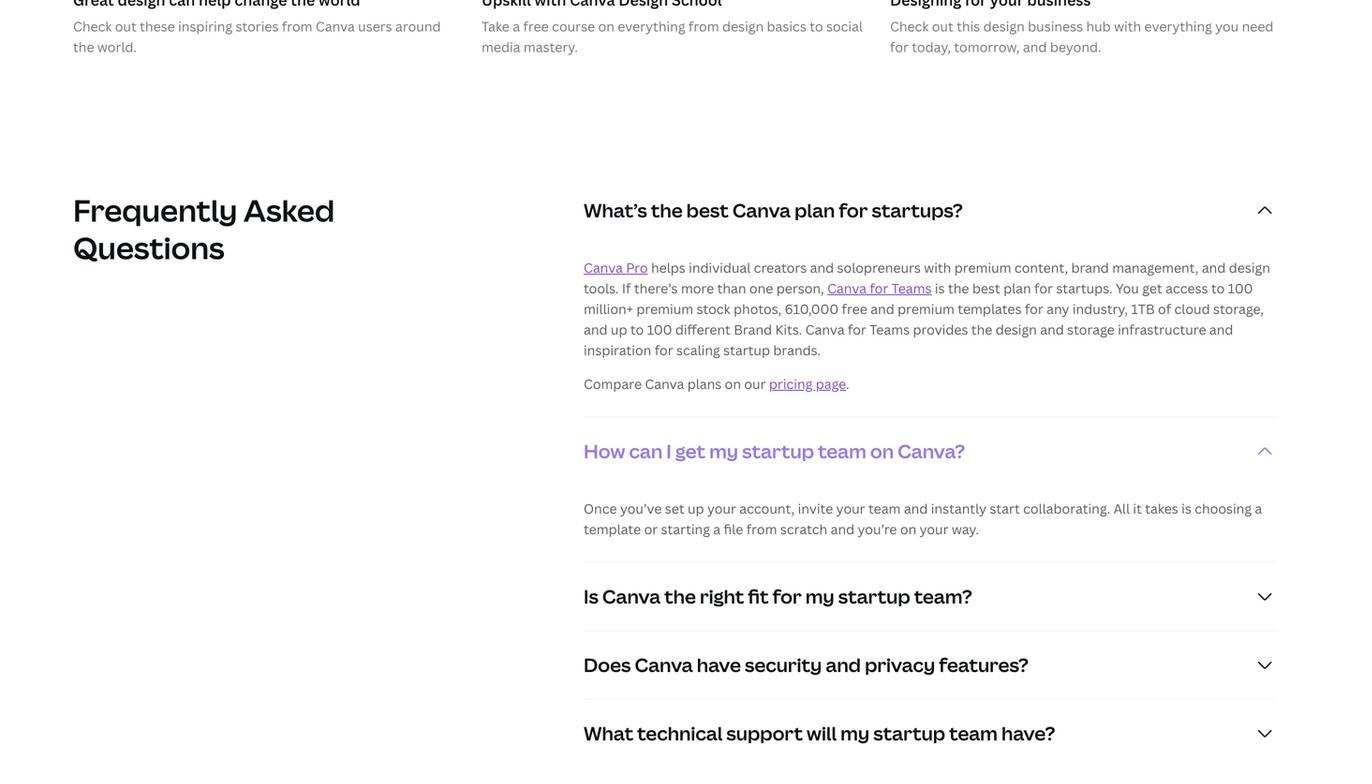 Task type: describe. For each thing, give the bounding box(es) containing it.
individual
[[689, 259, 751, 277]]

and up access
[[1203, 259, 1226, 277]]

plans
[[688, 375, 722, 393]]

templates
[[958, 300, 1022, 318]]

premium up provides
[[898, 300, 955, 318]]

page
[[816, 375, 846, 393]]

you
[[1216, 17, 1239, 35]]

starting
[[661, 520, 710, 538]]

team for on
[[818, 438, 867, 464]]

team?
[[915, 584, 973, 609]]

have
[[697, 652, 741, 678]]

the up 'templates'
[[949, 279, 970, 297]]

pricing
[[770, 375, 813, 393]]

pro
[[626, 259, 648, 277]]

free inside take a free course on everything from design basics to social media mastery.
[[524, 17, 549, 35]]

on inside dropdown button
[[871, 438, 894, 464]]

check out these inspiring stories from canva users around the world.
[[73, 17, 441, 56]]

our
[[745, 375, 766, 393]]

today,
[[912, 38, 951, 56]]

from inside once you've set up your account, invite your team and instantly start collaborating. all it takes is choosing a template or starting a file from scratch and you're on your way.
[[747, 520, 778, 538]]

everything inside check out this design business hub with everything you need for today, tomorrow, and beyond.
[[1145, 17, 1213, 35]]

more
[[681, 279, 714, 297]]

is canva the right fit for my startup team? button
[[584, 563, 1277, 630]]

start
[[990, 500, 1021, 518]]

2 horizontal spatial a
[[1256, 500, 1263, 518]]

instantly
[[932, 500, 987, 518]]

teams inside "is the best plan for startups. you get access to 100 million+ premium stock photos, 610,000 free and premium templates for any industry, 1tb of cloud storage, and up to 100 different brand kits. canva for teams provides the design and storage infrastructure and inspiration for scaling startup brands."
[[870, 321, 910, 338]]

what technical support will my startup team have?
[[584, 720, 1056, 746]]

different
[[676, 321, 731, 338]]

for down canva for teams link
[[848, 321, 867, 338]]

users
[[358, 17, 392, 35]]

and inside check out this design business hub with everything you need for today, tomorrow, and beyond.
[[1024, 38, 1048, 56]]

startups.
[[1057, 279, 1113, 297]]

what technical support will my startup team have? button
[[584, 700, 1277, 762]]

up inside once you've set up your account, invite your team and instantly start collaborating. all it takes is choosing a template or starting a file from scratch and you're on your way.
[[688, 500, 705, 518]]

canva left "plans"
[[645, 375, 685, 393]]

canva up the creators
[[733, 197, 791, 223]]

out for these
[[115, 17, 137, 35]]

of
[[1159, 300, 1172, 318]]

brand
[[734, 321, 773, 338]]

on inside once you've set up your account, invite your team and instantly start collaborating. all it takes is choosing a template or starting a file from scratch and you're on your way.
[[901, 520, 917, 538]]

team for have?
[[950, 720, 998, 746]]

startup inside what technical support will my startup team have? dropdown button
[[874, 720, 946, 746]]

canva pro link
[[584, 259, 648, 277]]

team inside once you've set up your account, invite your team and instantly start collaborating. all it takes is choosing a template or starting a file from scratch and you're on your way.
[[869, 500, 901, 518]]

from inside take a free course on everything from design basics to social media mastery.
[[689, 17, 720, 35]]

frequently asked questions
[[73, 190, 335, 268]]

for left scaling
[[655, 341, 674, 359]]

cloud
[[1175, 300, 1211, 318]]

0 vertical spatial teams
[[892, 279, 932, 297]]

1 horizontal spatial your
[[837, 500, 866, 518]]

for left any
[[1025, 300, 1044, 318]]

all
[[1114, 500, 1131, 518]]

brand
[[1072, 259, 1110, 277]]

compare
[[584, 375, 642, 393]]

it
[[1134, 500, 1143, 518]]

security
[[745, 652, 822, 678]]

startup inside "is the best plan for startups. you get access to 100 million+ premium stock photos, 610,000 free and premium templates for any industry, 1tb of cloud storage, and up to 100 different brand kits. canva for teams provides the design and storage infrastructure and inspiration for scaling startup brands."
[[724, 341, 771, 359]]

asked
[[244, 190, 335, 231]]

a inside take a free course on everything from design basics to social media mastery.
[[513, 17, 520, 35]]

person,
[[777, 279, 825, 297]]

canva for teams link
[[828, 279, 932, 297]]

how can i get my startup team on canva? button
[[584, 418, 1277, 485]]

helps
[[651, 259, 686, 277]]

startup inside how can i get my startup team on canva? dropdown button
[[743, 438, 815, 464]]

any
[[1047, 300, 1070, 318]]

the left right
[[665, 584, 696, 609]]

one
[[750, 279, 774, 297]]

compare canva plans on our pricing page .
[[584, 375, 850, 393]]

for up 'solopreneurs'
[[839, 197, 868, 223]]

media
[[482, 38, 521, 56]]

takes
[[1146, 500, 1179, 518]]

my for get
[[710, 438, 739, 464]]

design inside "is the best plan for startups. you get access to 100 million+ premium stock photos, 610,000 free and premium templates for any industry, 1tb of cloud storage, and up to 100 different brand kits. canva for teams provides the design and storage infrastructure and inspiration for scaling startup brands."
[[996, 321, 1038, 338]]

than
[[718, 279, 747, 297]]

stories
[[236, 17, 279, 35]]

610,000
[[785, 300, 839, 318]]

scratch
[[781, 520, 828, 538]]

is inside once you've set up your account, invite your team and instantly start collaborating. all it takes is choosing a template or starting a file from scratch and you're on your way.
[[1182, 500, 1192, 518]]

choosing
[[1195, 500, 1252, 518]]

template
[[584, 520, 641, 538]]

account,
[[740, 500, 795, 518]]

infrastructure
[[1118, 321, 1207, 338]]

world.
[[97, 38, 137, 56]]

and up "person,"
[[810, 259, 834, 277]]

way.
[[952, 520, 980, 538]]

tools.
[[584, 279, 619, 297]]

features?
[[940, 652, 1029, 678]]

2 vertical spatial to
[[631, 321, 644, 338]]

hub
[[1087, 17, 1111, 35]]

course
[[552, 17, 595, 35]]

startup inside is canva the right fit for my startup team? dropdown button
[[839, 584, 911, 609]]

tomorrow,
[[955, 38, 1020, 56]]

and down storage,
[[1210, 321, 1234, 338]]

invite
[[798, 500, 834, 518]]

business
[[1028, 17, 1084, 35]]

support
[[727, 720, 803, 746]]

plan inside dropdown button
[[795, 197, 836, 223]]

design inside check out this design business hub with everything you need for today, tomorrow, and beyond.
[[984, 17, 1025, 35]]

management,
[[1113, 259, 1199, 277]]

file
[[724, 520, 744, 538]]

kits.
[[776, 321, 803, 338]]

you've
[[621, 500, 662, 518]]

check for world.
[[73, 17, 112, 35]]

canva down 'solopreneurs'
[[828, 279, 867, 297]]

does canva have security and privacy features? button
[[584, 631, 1277, 699]]



Task type: locate. For each thing, give the bounding box(es) containing it.
0 horizontal spatial best
[[687, 197, 729, 223]]

creators
[[754, 259, 807, 277]]

2 horizontal spatial from
[[747, 520, 778, 538]]

solopreneurs
[[838, 259, 921, 277]]

is the best plan for startups. you get access to 100 million+ premium stock photos, 610,000 free and premium templates for any industry, 1tb of cloud storage, and up to 100 different brand kits. canva for teams provides the design and storage infrastructure and inspiration for scaling startup brands.
[[584, 279, 1265, 359]]

need
[[1243, 17, 1274, 35]]

or
[[645, 520, 658, 538]]

startup down you're
[[839, 584, 911, 609]]

2 horizontal spatial my
[[841, 720, 870, 746]]

have?
[[1002, 720, 1056, 746]]

1 vertical spatial is
[[1182, 500, 1192, 518]]

1 horizontal spatial plan
[[1004, 279, 1032, 297]]

scaling
[[677, 341, 721, 359]]

from left "basics"
[[689, 17, 720, 35]]

to
[[810, 17, 824, 35], [1212, 279, 1225, 297], [631, 321, 644, 338]]

from right stories
[[282, 17, 313, 35]]

fit
[[748, 584, 769, 609]]

check inside check out this design business hub with everything you need for today, tomorrow, and beyond.
[[891, 17, 929, 35]]

team up you're
[[869, 500, 901, 518]]

with right the hub on the right top of the page
[[1115, 17, 1142, 35]]

the
[[73, 38, 94, 56], [651, 197, 683, 223], [949, 279, 970, 297], [972, 321, 993, 338], [665, 584, 696, 609]]

on inside take a free course on everything from design basics to social media mastery.
[[599, 17, 615, 35]]

0 vertical spatial with
[[1115, 17, 1142, 35]]

to inside take a free course on everything from design basics to social media mastery.
[[810, 17, 824, 35]]

0 vertical spatial best
[[687, 197, 729, 223]]

team left have?
[[950, 720, 998, 746]]

1 horizontal spatial out
[[932, 17, 954, 35]]

everything inside take a free course on everything from design basics to social media mastery.
[[618, 17, 686, 35]]

1 everything from the left
[[618, 17, 686, 35]]

take a free course on everything from design basics to social media mastery.
[[482, 17, 863, 56]]

a
[[513, 17, 520, 35], [1256, 500, 1263, 518], [714, 520, 721, 538]]

2 vertical spatial a
[[714, 520, 721, 538]]

0 vertical spatial plan
[[795, 197, 836, 223]]

your up you're
[[837, 500, 866, 518]]

frequently
[[73, 190, 238, 231]]

with inside check out this design business hub with everything you need for today, tomorrow, and beyond.
[[1115, 17, 1142, 35]]

free
[[524, 17, 549, 35], [842, 300, 868, 318]]

design up tomorrow,
[[984, 17, 1025, 35]]

0 horizontal spatial up
[[611, 321, 628, 338]]

is canva the right fit for my startup team?
[[584, 584, 973, 609]]

canva inside "is the best plan for startups. you get access to 100 million+ premium stock photos, 610,000 free and premium templates for any industry, 1tb of cloud storage, and up to 100 different brand kits. canva for teams provides the design and storage infrastructure and inspiration for scaling startup brands."
[[806, 321, 845, 338]]

get
[[1143, 279, 1163, 297], [676, 438, 706, 464]]

and down business
[[1024, 38, 1048, 56]]

my
[[710, 438, 739, 464], [806, 584, 835, 609], [841, 720, 870, 746]]

best for plan
[[973, 279, 1001, 297]]

is right takes
[[1182, 500, 1192, 518]]

take
[[482, 17, 510, 35]]

content,
[[1015, 259, 1069, 277]]

0 horizontal spatial 100
[[647, 321, 673, 338]]

canva left have
[[635, 652, 693, 678]]

0 horizontal spatial from
[[282, 17, 313, 35]]

plan inside "is the best plan for startups. you get access to 100 million+ premium stock photos, 610,000 free and premium templates for any industry, 1tb of cloud storage, and up to 100 different brand kits. canva for teams provides the design and storage infrastructure and inspiration for scaling startup brands."
[[1004, 279, 1032, 297]]

inspiring
[[178, 17, 233, 35]]

once
[[584, 500, 617, 518]]

1 horizontal spatial free
[[842, 300, 868, 318]]

check out these inspiring stories from canva users around the world. link
[[73, 0, 459, 73]]

1 vertical spatial to
[[1212, 279, 1225, 297]]

0 horizontal spatial your
[[708, 500, 737, 518]]

around
[[396, 17, 441, 35]]

1 horizontal spatial 100
[[1229, 279, 1254, 297]]

best up individual
[[687, 197, 729, 223]]

to for access
[[1212, 279, 1225, 297]]

canva pro
[[584, 259, 648, 277]]

canva down 610,000
[[806, 321, 845, 338]]

100 down "there's" at the top of page
[[647, 321, 673, 338]]

with inside helps individual creators and solopreneurs with premium content, brand management, and design tools. if there's more than one person,
[[925, 259, 952, 277]]

plan
[[795, 197, 836, 223], [1004, 279, 1032, 297]]

will
[[807, 720, 837, 746]]

canva left users
[[316, 17, 355, 35]]

1 vertical spatial a
[[1256, 500, 1263, 518]]

your left the way.
[[920, 520, 949, 538]]

if
[[622, 279, 631, 297]]

to for basics
[[810, 17, 824, 35]]

million+
[[584, 300, 634, 318]]

canva?
[[898, 438, 966, 464]]

best up 'templates'
[[973, 279, 1001, 297]]

what
[[584, 720, 634, 746]]

on right you're
[[901, 520, 917, 538]]

startup up account,
[[743, 438, 815, 464]]

design inside helps individual creators and solopreneurs with premium content, brand management, and design tools. if there's more than one person,
[[1230, 259, 1271, 277]]

plan up the creators
[[795, 197, 836, 223]]

1tb
[[1132, 300, 1155, 318]]

best
[[687, 197, 729, 223], [973, 279, 1001, 297]]

check up world.
[[73, 17, 112, 35]]

and left instantly
[[904, 500, 928, 518]]

0 vertical spatial a
[[513, 17, 520, 35]]

and down canva for teams link
[[871, 300, 895, 318]]

is up provides
[[935, 279, 945, 297]]

photos,
[[734, 300, 782, 318]]

2 horizontal spatial your
[[920, 520, 949, 538]]

free inside "is the best plan for startups. you get access to 100 million+ premium stock photos, 610,000 free and premium templates for any industry, 1tb of cloud storage, and up to 100 different brand kits. canva for teams provides the design and storage infrastructure and inspiration for scaling startup brands."
[[842, 300, 868, 318]]

what's the best canva plan for startups? button
[[584, 177, 1277, 244]]

canva inside check out these inspiring stories from canva users around the world.
[[316, 17, 355, 35]]

your up file
[[708, 500, 737, 518]]

1 vertical spatial free
[[842, 300, 868, 318]]

2 horizontal spatial team
[[950, 720, 998, 746]]

0 vertical spatial to
[[810, 17, 824, 35]]

0 vertical spatial 100
[[1229, 279, 1254, 297]]

1 vertical spatial best
[[973, 279, 1001, 297]]

design inside take a free course on everything from design basics to social media mastery.
[[723, 17, 764, 35]]

technical
[[638, 720, 723, 746]]

and left the privacy in the bottom right of the page
[[826, 652, 861, 678]]

startup
[[724, 341, 771, 359], [743, 438, 815, 464], [839, 584, 911, 609], [874, 720, 946, 746]]

1 horizontal spatial everything
[[1145, 17, 1213, 35]]

once you've set up your account, invite your team and instantly start collaborating. all it takes is choosing a template or starting a file from scratch and you're on your way.
[[584, 500, 1263, 538]]

for down 'solopreneurs'
[[870, 279, 889, 297]]

my right "will"
[[841, 720, 870, 746]]

1 vertical spatial up
[[688, 500, 705, 518]]

get right i
[[676, 438, 706, 464]]

canva for teams
[[828, 279, 932, 297]]

provides
[[913, 321, 969, 338]]

how can i get my startup team on canva?
[[584, 438, 966, 464]]

best inside dropdown button
[[687, 197, 729, 223]]

0 vertical spatial up
[[611, 321, 628, 338]]

check out this design business hub with everything you need for today, tomorrow, and beyond.
[[891, 17, 1274, 56]]

can
[[629, 438, 663, 464]]

everything
[[618, 17, 686, 35], [1145, 17, 1213, 35]]

out for this
[[932, 17, 954, 35]]

1 out from the left
[[115, 17, 137, 35]]

premium up 'templates'
[[955, 259, 1012, 277]]

out up "today,"
[[932, 17, 954, 35]]

the inside check out these inspiring stories from canva users around the world.
[[73, 38, 94, 56]]

a right choosing
[[1256, 500, 1263, 518]]

on left canva?
[[871, 438, 894, 464]]

mastery.
[[524, 38, 578, 56]]

1 horizontal spatial up
[[688, 500, 705, 518]]

get down management,
[[1143, 279, 1163, 297]]

100 up storage,
[[1229, 279, 1254, 297]]

the right what's
[[651, 197, 683, 223]]

up
[[611, 321, 628, 338], [688, 500, 705, 518]]

set
[[665, 500, 685, 518]]

and down million+
[[584, 321, 608, 338]]

and down any
[[1041, 321, 1065, 338]]

check
[[73, 17, 112, 35], [891, 17, 929, 35]]

for right 'fit'
[[773, 584, 802, 609]]

0 horizontal spatial is
[[935, 279, 945, 297]]

1 horizontal spatial get
[[1143, 279, 1163, 297]]

2 everything from the left
[[1145, 17, 1213, 35]]

is
[[584, 584, 599, 609]]

team
[[818, 438, 867, 464], [869, 500, 901, 518], [950, 720, 998, 746]]

the left world.
[[73, 38, 94, 56]]

everything left you
[[1145, 17, 1213, 35]]

free down canva for teams link
[[842, 300, 868, 318]]

for
[[891, 38, 909, 56], [839, 197, 868, 223], [870, 279, 889, 297], [1035, 279, 1054, 297], [1025, 300, 1044, 318], [848, 321, 867, 338], [655, 341, 674, 359], [773, 584, 802, 609]]

2 out from the left
[[932, 17, 954, 35]]

premium
[[955, 259, 1012, 277], [637, 300, 694, 318], [898, 300, 955, 318]]

access
[[1166, 279, 1209, 297]]

0 horizontal spatial check
[[73, 17, 112, 35]]

teams down canva for teams
[[870, 321, 910, 338]]

0 horizontal spatial get
[[676, 438, 706, 464]]

100
[[1229, 279, 1254, 297], [647, 321, 673, 338]]

0 horizontal spatial team
[[818, 438, 867, 464]]

out inside check out this design business hub with everything you need for today, tomorrow, and beyond.
[[932, 17, 954, 35]]

for left "today,"
[[891, 38, 909, 56]]

0 horizontal spatial plan
[[795, 197, 836, 223]]

1 horizontal spatial with
[[1115, 17, 1142, 35]]

to up inspiration
[[631, 321, 644, 338]]

canva right is
[[603, 584, 661, 609]]

the down 'templates'
[[972, 321, 993, 338]]

0 vertical spatial team
[[818, 438, 867, 464]]

with up "is the best plan for startups. you get access to 100 million+ premium stock photos, 610,000 free and premium templates for any industry, 1tb of cloud storage, and up to 100 different brand kits. canva for teams provides the design and storage infrastructure and inspiration for scaling startup brands."
[[925, 259, 952, 277]]

my right i
[[710, 438, 739, 464]]

design up storage,
[[1230, 259, 1271, 277]]

1 horizontal spatial check
[[891, 17, 929, 35]]

up right "set"
[[688, 500, 705, 518]]

get inside "is the best plan for startups. you get access to 100 million+ premium stock photos, 610,000 free and premium templates for any industry, 1tb of cloud storage, and up to 100 different brand kits. canva for teams provides the design and storage infrastructure and inspiration for scaling startup brands."
[[1143, 279, 1163, 297]]

design left "basics"
[[723, 17, 764, 35]]

and inside dropdown button
[[826, 652, 861, 678]]

out inside check out these inspiring stories from canva users around the world.
[[115, 17, 137, 35]]

check inside check out these inspiring stories from canva users around the world.
[[73, 17, 112, 35]]

0 horizontal spatial everything
[[618, 17, 686, 35]]

0 horizontal spatial my
[[710, 438, 739, 464]]

with
[[1115, 17, 1142, 35], [925, 259, 952, 277]]

canva up tools.
[[584, 259, 623, 277]]

1 vertical spatial plan
[[1004, 279, 1032, 297]]

get inside dropdown button
[[676, 438, 706, 464]]

everything right course
[[618, 17, 686, 35]]

up up inspiration
[[611, 321, 628, 338]]

check up "today,"
[[891, 17, 929, 35]]

0 vertical spatial my
[[710, 438, 739, 464]]

for inside check out this design business hub with everything you need for today, tomorrow, and beyond.
[[891, 38, 909, 56]]

free up mastery.
[[524, 17, 549, 35]]

1 horizontal spatial a
[[714, 520, 721, 538]]

.
[[846, 375, 850, 393]]

0 horizontal spatial out
[[115, 17, 137, 35]]

storage,
[[1214, 300, 1265, 318]]

on
[[599, 17, 615, 35], [725, 375, 741, 393], [871, 438, 894, 464], [901, 520, 917, 538]]

design down 'templates'
[[996, 321, 1038, 338]]

teams down 'solopreneurs'
[[892, 279, 932, 297]]

startup down brand
[[724, 341, 771, 359]]

0 vertical spatial is
[[935, 279, 945, 297]]

on left our
[[725, 375, 741, 393]]

1 check from the left
[[73, 17, 112, 35]]

1 vertical spatial team
[[869, 500, 901, 518]]

2 vertical spatial team
[[950, 720, 998, 746]]

1 horizontal spatial my
[[806, 584, 835, 609]]

my right 'fit'
[[806, 584, 835, 609]]

best inside "is the best plan for startups. you get access to 100 million+ premium stock photos, 610,000 free and premium templates for any industry, 1tb of cloud storage, and up to 100 different brand kits. canva for teams provides the design and storage infrastructure and inspiration for scaling startup brands."
[[973, 279, 1001, 297]]

0 horizontal spatial free
[[524, 17, 549, 35]]

i
[[667, 438, 672, 464]]

premium down "there's" at the top of page
[[637, 300, 694, 318]]

stock
[[697, 300, 731, 318]]

plan down the content,
[[1004, 279, 1032, 297]]

a left file
[[714, 520, 721, 538]]

1 vertical spatial teams
[[870, 321, 910, 338]]

up inside "is the best plan for startups. you get access to 100 million+ premium stock photos, 610,000 free and premium templates for any industry, 1tb of cloud storage, and up to 100 different brand kits. canva for teams provides the design and storage infrastructure and inspiration for scaling startup brands."
[[611, 321, 628, 338]]

what's
[[584, 197, 648, 223]]

2 check from the left
[[891, 17, 929, 35]]

to left social
[[810, 17, 824, 35]]

is inside "is the best plan for startups. you get access to 100 million+ premium stock photos, 610,000 free and premium templates for any industry, 1tb of cloud storage, and up to 100 different brand kits. canva for teams provides the design and storage infrastructure and inspiration for scaling startup brands."
[[935, 279, 945, 297]]

privacy
[[865, 652, 936, 678]]

0 horizontal spatial with
[[925, 259, 952, 277]]

from down account,
[[747, 520, 778, 538]]

0 horizontal spatial to
[[631, 321, 644, 338]]

2 vertical spatial my
[[841, 720, 870, 746]]

1 horizontal spatial best
[[973, 279, 1001, 297]]

best for canva
[[687, 197, 729, 223]]

and down invite
[[831, 520, 855, 538]]

1 horizontal spatial team
[[869, 500, 901, 518]]

0 vertical spatial free
[[524, 17, 549, 35]]

check for for
[[891, 17, 929, 35]]

collaborating.
[[1024, 500, 1111, 518]]

startup down the privacy in the bottom right of the page
[[874, 720, 946, 746]]

1 horizontal spatial to
[[810, 17, 824, 35]]

startups?
[[872, 197, 963, 223]]

industry,
[[1073, 300, 1129, 318]]

2 horizontal spatial to
[[1212, 279, 1225, 297]]

does
[[584, 652, 631, 678]]

for down the content,
[[1035, 279, 1054, 297]]

team up invite
[[818, 438, 867, 464]]

my for will
[[841, 720, 870, 746]]

from inside check out these inspiring stories from canva users around the world.
[[282, 17, 313, 35]]

basics
[[767, 17, 807, 35]]

helps individual creators and solopreneurs with premium content, brand management, and design tools. if there's more than one person,
[[584, 259, 1271, 297]]

0 horizontal spatial a
[[513, 17, 520, 35]]

and
[[1024, 38, 1048, 56], [810, 259, 834, 277], [1203, 259, 1226, 277], [871, 300, 895, 318], [584, 321, 608, 338], [1041, 321, 1065, 338], [1210, 321, 1234, 338], [904, 500, 928, 518], [831, 520, 855, 538], [826, 652, 861, 678]]

1 vertical spatial my
[[806, 584, 835, 609]]

0 vertical spatial get
[[1143, 279, 1163, 297]]

out up world.
[[115, 17, 137, 35]]

inspiration
[[584, 341, 652, 359]]

1 horizontal spatial from
[[689, 17, 720, 35]]

your
[[708, 500, 737, 518], [837, 500, 866, 518], [920, 520, 949, 538]]

1 vertical spatial 100
[[647, 321, 673, 338]]

1 vertical spatial get
[[676, 438, 706, 464]]

on right course
[[599, 17, 615, 35]]

1 horizontal spatial is
[[1182, 500, 1192, 518]]

a right take
[[513, 17, 520, 35]]

premium inside helps individual creators and solopreneurs with premium content, brand management, and design tools. if there's more than one person,
[[955, 259, 1012, 277]]

1 vertical spatial with
[[925, 259, 952, 277]]

you're
[[858, 520, 898, 538]]

to up storage,
[[1212, 279, 1225, 297]]



Task type: vqa. For each thing, say whether or not it's contained in the screenshot.
How
yes



